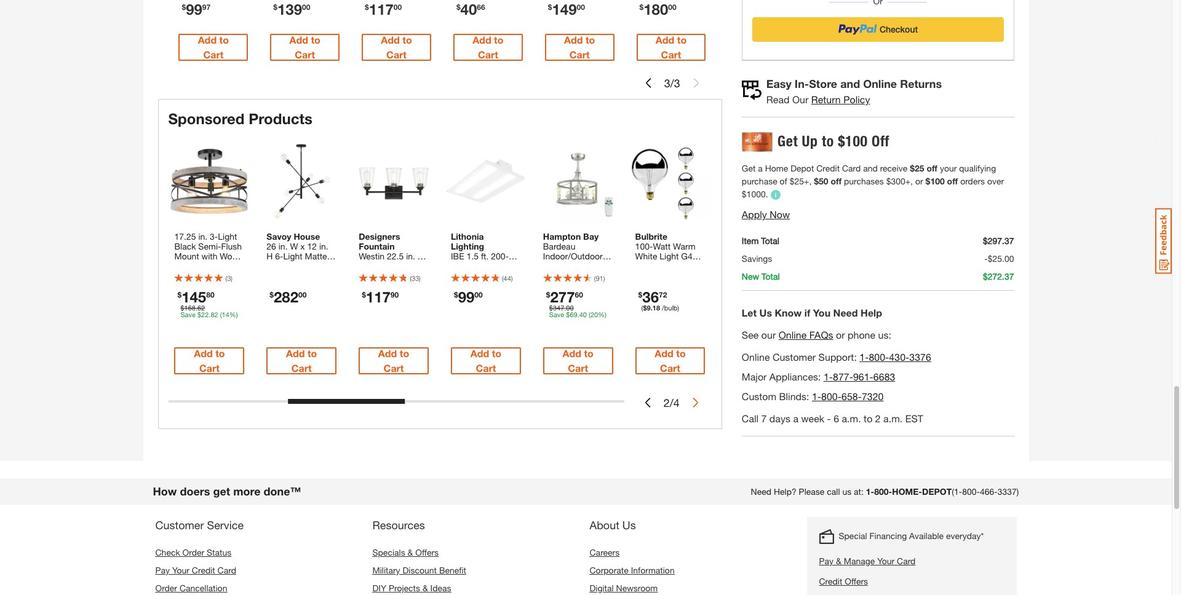 Task type: vqa. For each thing, say whether or not it's contained in the screenshot.


Task type: describe. For each thing, give the bounding box(es) containing it.
26 in. w x 12 in. h 6-light matte black chandelier with adjustable arms image
[[260, 140, 343, 223]]

800- right depot
[[963, 487, 980, 497]]

$300+,
[[887, 176, 913, 186]]

in. inside hampton bay bardeau indoor/outdoor 21-1/2 in. brushed nickel dual mount farmhouse ceiling fan with light kit and remote control
[[571, 261, 580, 271]]

policy
[[844, 93, 870, 105]]

7320
[[862, 391, 884, 402]]

save for 145
[[181, 311, 196, 319]]

digital newsroom
[[590, 583, 658, 594]]

& for pay
[[836, 556, 842, 567]]

1 a.m. from the left
[[842, 413, 861, 425]]

get for get up to $100 off
[[778, 132, 798, 150]]

specials & offers
[[373, 548, 439, 558]]

800- right at:
[[875, 487, 892, 497]]

digital newsroom link
[[590, 583, 658, 594]]

3337)
[[998, 487, 1019, 497]]

$25
[[910, 163, 925, 173]]

1 vertical spatial credit
[[192, 565, 215, 576]]

know
[[775, 307, 802, 319]]

00 inside the $ 277 60 $ 347 . 00 save $ 69 . 40 ( 20 %)
[[566, 304, 574, 312]]

save for 277
[[549, 311, 564, 319]]

3 / 3
[[664, 76, 680, 90]]

item
[[742, 236, 759, 246]]

led
[[493, 290, 509, 301]]

2 horizontal spatial off
[[947, 176, 958, 186]]

0 horizontal spatial your
[[172, 565, 190, 576]]

26
[[267, 241, 276, 252]]

100-
[[635, 241, 653, 252]]

2 a.m. from the left
[[884, 413, 903, 425]]

your qualifying purchase of $25+,
[[742, 163, 996, 186]]

wood
[[220, 251, 242, 261]]

doers
[[180, 485, 210, 498]]

see
[[742, 329, 759, 341]]

117 for $ 117 00
[[369, 1, 394, 18]]

call
[[827, 487, 840, 497]]

remote
[[543, 320, 573, 330]]

orders over $1000.
[[742, 176, 1004, 199]]

ibe 1.5 ft. 200-watt equivalent adjustable lumen and cct integrated led white high bay light image
[[445, 140, 527, 223]]

1 horizontal spatial off
[[927, 163, 938, 173]]

0 horizontal spatial order
[[155, 583, 177, 594]]

$ inside $ 117 90
[[362, 290, 366, 300]]

) inside $ 36 72 ( $ 9 . 18 /bulb )
[[678, 304, 679, 312]]

get for get a home depot credit card and receive $25 off
[[742, 163, 756, 173]]

total for item total
[[761, 236, 780, 246]]

$297.37
[[983, 236, 1014, 246]]

mount inside hampton bay bardeau indoor/outdoor 21-1/2 in. brushed nickel dual mount farmhouse ceiling fan with light kit and remote control
[[563, 281, 588, 291]]

99 for $ 99 00
[[458, 289, 475, 306]]

over
[[988, 176, 1004, 186]]

40 inside the $ 277 60 $ 347 . 00 save $ 69 . 40 ( 20 %)
[[579, 311, 587, 319]]

diy projects & ideas link
[[373, 583, 451, 594]]

get a home depot credit card and receive $25 off
[[742, 163, 938, 173]]

please
[[799, 487, 825, 497]]

custom
[[742, 391, 777, 402]]

$ 99 00
[[454, 289, 483, 306]]

black inside savoy house 26 in. w x 12 in. h 6-light matte black chandelier with adjustable arms $ 282 00
[[267, 261, 288, 271]]

next slide image
[[691, 398, 701, 408]]

white inside lithonia lighting ibe 1.5 ft. 200- watt equivalent adjustable lumen and cct integrated led white high bay light
[[451, 300, 473, 311]]

military discount benefit
[[373, 565, 466, 576]]

1 horizontal spatial your
[[878, 556, 895, 567]]

6
[[834, 413, 839, 425]]

1 horizontal spatial 2
[[876, 413, 881, 425]]

diy
[[373, 583, 386, 594]]

in. inside the designers fountain westin 22.5 in. 3- light matte black modern industrial vanity with clear glass shades
[[406, 251, 415, 261]]

sponsored
[[168, 110, 245, 127]]

62
[[198, 304, 205, 312]]

$50
[[814, 176, 829, 186]]

17.25 in. 3-light black semi-flush mount with wood accent image
[[168, 140, 251, 223]]

2 vertical spatial online
[[742, 351, 770, 363]]

x
[[300, 241, 305, 252]]

00 for 117
[[394, 2, 402, 12]]

$ inside $ 99 97
[[182, 2, 186, 12]]

$272.37
[[983, 271, 1014, 282]]

read
[[767, 93, 790, 105]]

financing
[[870, 531, 907, 541]]

add down $ 180 00
[[656, 34, 675, 46]]

and inside lithonia lighting ibe 1.5 ft. 200- watt equivalent adjustable lumen and cct integrated led white high bay light
[[451, 281, 466, 291]]

$ inside $ 117 00
[[365, 2, 369, 12]]

mount inside 17.25 in. 3-light black semi-flush mount with wood accent
[[174, 251, 199, 261]]

cancellation
[[180, 583, 227, 594]]

need help? please call us at: 1-800-home-depot (1-800-466-3337)
[[751, 487, 1019, 497]]

7
[[762, 413, 767, 425]]

pay for pay & manage your card
[[819, 556, 834, 567]]

add down "22"
[[194, 348, 213, 359]]

apply
[[742, 209, 767, 220]]

800- up 6683
[[869, 351, 889, 363]]

1 horizontal spatial &
[[423, 583, 428, 594]]

corporate
[[590, 565, 629, 576]]

1/2
[[556, 261, 569, 271]]

or for faqs
[[836, 329, 845, 341]]

3- inside the designers fountain westin 22.5 in. 3- light matte black modern industrial vanity with clear glass shades
[[418, 251, 426, 261]]

add down the $ 139 00
[[290, 34, 308, 46]]

0 vertical spatial order
[[183, 548, 204, 558]]

matte inside savoy house 26 in. w x 12 in. h 6-light matte black chandelier with adjustable arms $ 282 00
[[305, 251, 327, 261]]

in. inside 17.25 in. 3-light black semi-flush mount with wood accent
[[198, 231, 207, 242]]

adjustable inside lithonia lighting ibe 1.5 ft. 200- watt equivalent adjustable lumen and cct integrated led white high bay light
[[451, 271, 492, 281]]

. inside $ 36 72 ( $ 9 . 18 /bulb )
[[651, 304, 653, 312]]

service
[[207, 519, 244, 532]]

pay for pay your credit card
[[155, 565, 170, 576]]

at:
[[854, 487, 864, 497]]

$ 36 72 ( $ 9 . 18 /bulb )
[[639, 289, 679, 312]]

1 vertical spatial customer
[[155, 519, 204, 532]]

shades
[[383, 290, 412, 301]]

easy in-store and online returns read our return policy
[[767, 77, 942, 105]]

0 vertical spatial offers
[[416, 548, 439, 558]]

in. left w
[[279, 241, 288, 252]]

277
[[550, 289, 575, 306]]

light inside hampton bay bardeau indoor/outdoor 21-1/2 in. brushed nickel dual mount farmhouse ceiling fan with light kit and remote control
[[543, 310, 562, 321]]

more
[[233, 485, 261, 498]]

0 horizontal spatial 3
[[227, 274, 231, 282]]

347
[[553, 304, 564, 312]]

medium
[[657, 261, 688, 271]]

%) for 277
[[598, 311, 607, 319]]

/ for 2
[[670, 396, 674, 410]]

0 horizontal spatial -
[[827, 413, 831, 425]]

us for about
[[623, 519, 636, 532]]

961-
[[853, 371, 874, 383]]

watt inside bulbrite 100-watt warm white light g40 (e26) medium screw base dimmable half chrome incandescent light bulb, 2700k (4-pack)
[[653, 241, 671, 252]]

light inside the designers fountain westin 22.5 in. 3- light matte black modern industrial vanity with clear glass shades
[[359, 261, 378, 271]]

farmhouse
[[543, 290, 586, 301]]

and inside easy in-store and online returns read our return policy
[[841, 77, 860, 90]]

ibe
[[451, 251, 464, 261]]

add down "high"
[[471, 348, 489, 359]]

appliances:
[[770, 371, 821, 383]]

$ inside the $ 139 00
[[273, 2, 278, 12]]

430-
[[889, 351, 910, 363]]

black inside the designers fountain westin 22.5 in. 3- light matte black modern industrial vanity with clear glass shades
[[405, 261, 427, 271]]

1- down major appliances: 1-877-961-6683
[[812, 391, 822, 402]]

14
[[222, 311, 229, 319]]

flush
[[221, 241, 242, 252]]

$ inside $ 40 66
[[457, 2, 461, 12]]

1 horizontal spatial need
[[834, 307, 858, 319]]

warm
[[673, 241, 696, 252]]

00 for 180
[[668, 2, 677, 12]]

1 horizontal spatial 3
[[664, 76, 671, 90]]

with inside 17.25 in. 3-light black semi-flush mount with wood accent
[[202, 251, 218, 261]]

$ 40 66
[[457, 1, 485, 18]]

semi-
[[198, 241, 221, 252]]

about us
[[590, 519, 636, 532]]

and inside hampton bay bardeau indoor/outdoor 21-1/2 in. brushed nickel dual mount farmhouse ceiling fan with light kit and remote control
[[578, 310, 592, 321]]

bay inside hampton bay bardeau indoor/outdoor 21-1/2 in. brushed nickel dual mount farmhouse ceiling fan with light kit and remote control
[[583, 231, 599, 242]]

1-877-961-6683 link
[[824, 371, 896, 383]]

1-800-430-3376 link
[[860, 351, 932, 363]]

fan
[[572, 300, 586, 311]]

0 horizontal spatial off
[[831, 176, 842, 186]]

bardeau indoor/outdoor 21-1/2 in. brushed nickel dual mount farmhouse ceiling fan with light kit and remote control image
[[537, 140, 619, 223]]

$ 145 80 $ 168 . 62 save $ 22 . 82 ( 14 %)
[[178, 289, 238, 319]]

$ 117 00
[[365, 1, 402, 18]]

) for ibe
[[511, 274, 513, 282]]

1 vertical spatial online
[[779, 329, 807, 341]]

0 vertical spatial $100
[[838, 132, 868, 150]]

your
[[940, 163, 957, 173]]

online inside easy in-store and online returns read our return policy
[[863, 77, 897, 90]]

add down $ 40 66
[[473, 34, 491, 46]]

fountain
[[359, 241, 395, 252]]

) for bardeau
[[603, 274, 605, 282]]

hampton
[[543, 231, 581, 242]]

new
[[742, 271, 759, 282]]

now
[[770, 209, 790, 220]]

credit card icon image
[[742, 132, 773, 152]]

purchases
[[844, 176, 884, 186]]

add down $ 99 97
[[198, 34, 217, 46]]

( inside $ 145 80 $ 168 . 62 save $ 22 . 82 ( 14 %)
[[220, 311, 222, 319]]

1 horizontal spatial $100
[[926, 176, 945, 186]]

westin 22.5 in. 3-light matte black modern industrial vanity with clear glass shades image
[[353, 140, 435, 223]]

149
[[552, 1, 577, 18]]

our
[[793, 93, 809, 105]]

1- up 961-
[[860, 351, 869, 363]]

ceiling
[[543, 300, 570, 311]]

help?
[[774, 487, 797, 497]]

savoy
[[267, 231, 291, 242]]

dual
[[543, 281, 561, 291]]

12
[[307, 241, 317, 252]]

phone
[[848, 329, 876, 341]]

17.25
[[174, 231, 196, 242]]

$ inside $ 149 00
[[548, 2, 552, 12]]

0 vertical spatial customer
[[773, 351, 816, 363]]

returns
[[900, 77, 942, 90]]

add down 282
[[286, 348, 305, 359]]

0 vertical spatial credit
[[817, 163, 840, 173]]

2 vertical spatial credit
[[819, 577, 843, 587]]

light inside savoy house 26 in. w x 12 in. h 6-light matte black chandelier with adjustable arms $ 282 00
[[283, 251, 303, 261]]



Task type: locate. For each thing, give the bounding box(es) containing it.
$ inside savoy house 26 in. w x 12 in. h 6-light matte black chandelier with adjustable arms $ 282 00
[[270, 290, 274, 300]]

3- left flush
[[210, 231, 218, 242]]

with inside hampton bay bardeau indoor/outdoor 21-1/2 in. brushed nickel dual mount farmhouse ceiling fan with light kit and remote control
[[589, 300, 605, 311]]

$ inside the $ 99 00
[[454, 290, 458, 300]]

1 vertical spatial mount
[[563, 281, 588, 291]]

0 horizontal spatial bay
[[496, 300, 511, 311]]

0 horizontal spatial mount
[[174, 251, 199, 261]]

0 vertical spatial bay
[[583, 231, 599, 242]]

careers link
[[590, 548, 620, 558]]

get up to $100 off
[[778, 132, 890, 150]]

white up screw
[[635, 251, 657, 261]]

add down $ 117 90
[[378, 348, 397, 359]]

everyday*
[[946, 531, 984, 541]]

order up pay your credit card link
[[183, 548, 204, 558]]

1 horizontal spatial online
[[779, 329, 807, 341]]

white inside bulbrite 100-watt warm white light g40 (e26) medium screw base dimmable half chrome incandescent light bulb, 2700k (4-pack)
[[635, 251, 657, 261]]

customer service
[[155, 519, 244, 532]]

1 vertical spatial white
[[451, 300, 473, 311]]

customer up appliances:
[[773, 351, 816, 363]]

1 horizontal spatial white
[[635, 251, 657, 261]]

0 vertical spatial online
[[863, 77, 897, 90]]

%) inside the $ 277 60 $ 347 . 00 save $ 69 . 40 ( 20 %)
[[598, 311, 607, 319]]

1 vertical spatial us
[[623, 519, 636, 532]]

screw
[[635, 271, 660, 281]]

pay down check
[[155, 565, 170, 576]]

0 horizontal spatial a
[[758, 163, 763, 173]]

0 vertical spatial white
[[635, 251, 657, 261]]

need left help?
[[751, 487, 772, 497]]

need right you
[[834, 307, 858, 319]]

1 vertical spatial /
[[670, 396, 674, 410]]

watt up "medium"
[[653, 241, 671, 252]]

1 horizontal spatial 99
[[458, 289, 475, 306]]

60
[[575, 290, 583, 300]]

previous slide image left 3 / 3
[[644, 78, 653, 88]]

$ 149 00
[[548, 1, 585, 18]]

offers up discount
[[416, 548, 439, 558]]

ft.
[[481, 251, 489, 261]]

%) up control on the bottom of page
[[598, 311, 607, 319]]

you
[[813, 307, 831, 319]]

0 vertical spatial -
[[985, 253, 988, 264]]

90
[[391, 290, 399, 300]]

or
[[916, 176, 923, 186], [836, 329, 845, 341]]

1 horizontal spatial pay
[[819, 556, 834, 567]]

& left ideas
[[423, 583, 428, 594]]

( 3 )
[[226, 274, 233, 282]]

/
[[671, 76, 674, 90], [670, 396, 674, 410]]

97
[[202, 2, 211, 12]]

get left up
[[778, 132, 798, 150]]

black up arms
[[267, 261, 288, 271]]

00 inside the $ 139 00
[[302, 2, 310, 12]]

feedback link image
[[1156, 208, 1172, 274]]

credit offer details image
[[771, 190, 781, 200]]

credit up cancellation
[[192, 565, 215, 576]]

2 horizontal spatial &
[[836, 556, 842, 567]]

your down "financing"
[[878, 556, 895, 567]]

0 vertical spatial mount
[[174, 251, 199, 261]]

2 horizontal spatial card
[[897, 556, 916, 567]]

1 horizontal spatial adjustable
[[451, 271, 492, 281]]

1 horizontal spatial offers
[[845, 577, 868, 587]]

1 vertical spatial get
[[742, 163, 756, 173]]

$100 left off
[[838, 132, 868, 150]]

with inside the designers fountain westin 22.5 in. 3- light matte black modern industrial vanity with clear glass shades
[[384, 281, 400, 291]]

us for let
[[760, 307, 772, 319]]

add to cart button
[[179, 34, 248, 61], [270, 34, 340, 61], [362, 34, 431, 61], [453, 34, 523, 61], [545, 34, 614, 61], [637, 34, 706, 61], [174, 348, 244, 375], [267, 348, 337, 375], [359, 348, 429, 375], [451, 348, 521, 375], [543, 348, 613, 375], [635, 348, 705, 375]]

black inside 17.25 in. 3-light black semi-flush mount with wood accent
[[174, 241, 196, 252]]

1 horizontal spatial get
[[778, 132, 798, 150]]

0 horizontal spatial online
[[742, 351, 770, 363]]

( inside the $ 277 60 $ 347 . 00 save $ 69 . 40 ( 20 %)
[[589, 311, 591, 319]]

credit down pay & manage your card
[[819, 577, 843, 587]]

bulb,
[[657, 310, 677, 321]]

careers
[[590, 548, 620, 558]]

light inside 17.25 in. 3-light black semi-flush mount with wood accent
[[218, 231, 237, 242]]

1 vertical spatial 99
[[458, 289, 475, 306]]

1 vertical spatial need
[[751, 487, 772, 497]]

99 for $ 99 97
[[186, 1, 202, 18]]

& left the manage
[[836, 556, 842, 567]]

us
[[843, 487, 852, 497]]

91
[[596, 274, 603, 282]]

card down status
[[218, 565, 236, 576]]

/ for 3
[[671, 76, 674, 90]]

previous slide image
[[644, 78, 653, 88], [643, 398, 653, 408]]

bay right "high"
[[496, 300, 511, 311]]

order cancellation link
[[155, 583, 227, 594]]

2 down 7320 at the bottom right of page
[[876, 413, 881, 425]]

1 vertical spatial previous slide image
[[643, 398, 653, 408]]

bulbrite
[[635, 231, 668, 242]]

modern
[[359, 271, 389, 281]]

) for westin
[[419, 274, 421, 282]]

mount
[[174, 251, 199, 261], [563, 281, 588, 291]]

00 inside $ 149 00
[[577, 2, 585, 12]]

bay up indoor/outdoor
[[583, 231, 599, 242]]

with inside savoy house 26 in. w x 12 in. h 6-light matte black chandelier with adjustable arms $ 282 00
[[267, 271, 283, 281]]

/ left next slide icon
[[670, 396, 674, 410]]

69
[[570, 311, 578, 319]]

0 horizontal spatial white
[[451, 300, 473, 311]]

00 for 99
[[475, 290, 483, 300]]

of
[[780, 176, 788, 186]]

matte inside the designers fountain westin 22.5 in. 3- light matte black modern industrial vanity with clear glass shades
[[380, 261, 403, 271]]

1 horizontal spatial a.m.
[[884, 413, 903, 425]]

previous slide image for 2
[[643, 398, 653, 408]]

or down $25
[[916, 176, 923, 186]]

( 44 )
[[502, 274, 513, 282]]

adjustable up 282
[[285, 271, 326, 281]]

bay inside lithonia lighting ibe 1.5 ft. 200- watt equivalent adjustable lumen and cct integrated led white high bay light
[[496, 300, 511, 311]]

1 horizontal spatial save
[[549, 311, 564, 319]]

bay
[[583, 231, 599, 242], [496, 300, 511, 311]]

black up accent
[[174, 241, 196, 252]]

g40
[[681, 251, 698, 261]]

us right "let"
[[760, 307, 772, 319]]

1 horizontal spatial -
[[985, 253, 988, 264]]

1 vertical spatial bay
[[496, 300, 511, 311]]

0 horizontal spatial 3-
[[210, 231, 218, 242]]

%) right 82
[[229, 311, 238, 319]]

0 horizontal spatial a.m.
[[842, 413, 861, 425]]

adjustable inside savoy house 26 in. w x 12 in. h 6-light matte black chandelier with adjustable arms $ 282 00
[[285, 271, 326, 281]]

2
[[664, 396, 670, 410], [876, 413, 881, 425]]

off right $25
[[927, 163, 938, 173]]

0 vertical spatial watt
[[653, 241, 671, 252]]

in. right 12
[[319, 241, 328, 252]]

support:
[[819, 351, 857, 363]]

days
[[770, 413, 791, 425]]

off
[[927, 163, 938, 173], [831, 176, 842, 186], [947, 176, 958, 186]]

)
[[231, 274, 233, 282], [419, 274, 421, 282], [511, 274, 513, 282], [603, 274, 605, 282], [678, 304, 679, 312]]

1 vertical spatial -
[[827, 413, 831, 425]]

offers down the manage
[[845, 577, 868, 587]]

if
[[805, 307, 811, 319]]

3- up ( 33 )
[[418, 251, 426, 261]]

0 horizontal spatial adjustable
[[285, 271, 326, 281]]

%)
[[229, 311, 238, 319], [598, 311, 607, 319]]

lumen
[[494, 271, 520, 281]]

%) for 145
[[229, 311, 238, 319]]

200-
[[491, 251, 509, 261]]

in.
[[198, 231, 207, 242], [279, 241, 288, 252], [319, 241, 328, 252], [406, 251, 415, 261], [571, 261, 580, 271]]

pack)
[[646, 320, 667, 330]]

$
[[182, 2, 186, 12], [273, 2, 278, 12], [365, 2, 369, 12], [457, 2, 461, 12], [548, 2, 552, 12], [640, 2, 644, 12], [178, 290, 182, 300], [270, 290, 274, 300], [362, 290, 366, 300], [454, 290, 458, 300], [546, 290, 550, 300], [639, 290, 643, 300], [181, 304, 184, 312], [549, 304, 553, 312], [643, 304, 647, 312], [198, 311, 201, 319], [566, 311, 570, 319]]

2 %) from the left
[[598, 311, 607, 319]]

3- inside 17.25 in. 3-light black semi-flush mount with wood accent
[[210, 231, 218, 242]]

-
[[985, 253, 988, 264], [827, 413, 831, 425]]

watt inside lithonia lighting ibe 1.5 ft. 200- watt equivalent adjustable lumen and cct integrated led white high bay light
[[451, 261, 469, 271]]

nickel
[[578, 271, 602, 281]]

0 horizontal spatial customer
[[155, 519, 204, 532]]

1- right at:
[[866, 487, 875, 497]]

0 horizontal spatial card
[[218, 565, 236, 576]]

1 horizontal spatial order
[[183, 548, 204, 558]]

check
[[155, 548, 180, 558]]

information
[[631, 565, 675, 576]]

a up 'purchase'
[[758, 163, 763, 173]]

off down your
[[947, 176, 958, 186]]

your up order cancellation
[[172, 565, 190, 576]]

1 horizontal spatial matte
[[380, 261, 403, 271]]

1 vertical spatial 3-
[[418, 251, 426, 261]]

major
[[742, 371, 767, 383]]

$ 99 97
[[182, 1, 211, 18]]

0 vertical spatial or
[[916, 176, 923, 186]]

special
[[839, 531, 867, 541]]

$ inside $ 180 00
[[640, 2, 644, 12]]

apply now
[[742, 209, 790, 220]]

black up 33 on the top of the page
[[405, 261, 427, 271]]

black
[[174, 241, 196, 252], [267, 261, 288, 271], [405, 261, 427, 271]]

1 vertical spatial offers
[[845, 577, 868, 587]]

integrated
[[451, 290, 490, 301]]

0 horizontal spatial 99
[[186, 1, 202, 18]]

2 horizontal spatial online
[[863, 77, 897, 90]]

82
[[211, 311, 218, 319]]

800- up call 7 days a week - 6 a.m. to 2 a.m. est
[[822, 391, 842, 402]]

0 vertical spatial need
[[834, 307, 858, 319]]

1 horizontal spatial mount
[[563, 281, 588, 291]]

cart
[[203, 49, 224, 60], [295, 49, 315, 60], [386, 49, 407, 60], [478, 49, 498, 60], [570, 49, 590, 60], [661, 49, 681, 60], [199, 362, 220, 374], [292, 362, 312, 374], [384, 362, 404, 374], [476, 362, 496, 374], [568, 362, 588, 374], [660, 362, 681, 374]]

0 vertical spatial 117
[[369, 1, 394, 18]]

99
[[186, 1, 202, 18], [458, 289, 475, 306]]

card up credit offers link
[[897, 556, 916, 567]]

save up remote
[[549, 311, 564, 319]]

off down get a home depot credit card and receive $25 off
[[831, 176, 842, 186]]

0 horizontal spatial or
[[836, 329, 845, 341]]

1 horizontal spatial 3-
[[418, 251, 426, 261]]

total right 'item' at top right
[[761, 236, 780, 246]]

a right days in the bottom right of the page
[[793, 413, 799, 425]]

2 horizontal spatial 3
[[674, 76, 680, 90]]

available
[[910, 531, 944, 541]]

adjustable up integrated
[[451, 271, 492, 281]]

westin
[[359, 251, 385, 261]]

previous slide image for 3
[[644, 78, 653, 88]]

0 vertical spatial a
[[758, 163, 763, 173]]

add down remote
[[563, 348, 582, 359]]

- up $272.37
[[985, 253, 988, 264]]

/ left this is the last slide 'image'
[[671, 76, 674, 90]]

22
[[201, 311, 209, 319]]

466-
[[980, 487, 998, 497]]

pay up credit offers
[[819, 556, 834, 567]]

lithonia
[[451, 231, 484, 242]]

0 vertical spatial 3-
[[210, 231, 218, 242]]

save inside $ 145 80 $ 168 . 62 save $ 22 . 82 ( 14 %)
[[181, 311, 196, 319]]

online down the know
[[779, 329, 807, 341]]

117 for $ 117 90
[[366, 289, 391, 306]]

1 horizontal spatial black
[[267, 261, 288, 271]]

or right faqs on the bottom right
[[836, 329, 845, 341]]

2 left 4 at the right
[[664, 396, 670, 410]]

1 vertical spatial $100
[[926, 176, 945, 186]]

$100 down your
[[926, 176, 945, 186]]

1 horizontal spatial 40
[[579, 311, 587, 319]]

$ 180 00
[[640, 1, 677, 18]]

00 inside the $ 99 00
[[475, 290, 483, 300]]

w
[[290, 241, 298, 252]]

& up military discount benefit link
[[408, 548, 413, 558]]

designers
[[359, 231, 400, 242]]

bardeau
[[543, 241, 576, 252]]

light inside lithonia lighting ibe 1.5 ft. 200- watt equivalent adjustable lumen and cct integrated led white high bay light
[[451, 310, 470, 321]]

$ 277 60 $ 347 . 00 save $ 69 . 40 ( 20 %)
[[546, 289, 607, 319]]

1 vertical spatial 2
[[876, 413, 881, 425]]

1 vertical spatial 117
[[366, 289, 391, 306]]

%) inside $ 145 80 $ 168 . 62 save $ 22 . 82 ( 14 %)
[[229, 311, 238, 319]]

1 horizontal spatial a
[[793, 413, 799, 425]]

total right new
[[762, 271, 780, 282]]

light
[[218, 231, 237, 242], [283, 251, 303, 261], [660, 251, 679, 261], [359, 261, 378, 271], [451, 310, 470, 321], [543, 310, 562, 321], [635, 310, 655, 321]]

2 total from the top
[[762, 271, 780, 282]]

0 horizontal spatial pay
[[155, 565, 170, 576]]

(4-
[[635, 320, 646, 330]]

0 vertical spatial previous slide image
[[644, 78, 653, 88]]

1 vertical spatial 40
[[579, 311, 587, 319]]

online up major
[[742, 351, 770, 363]]

receive
[[880, 163, 908, 173]]

( inside $ 36 72 ( $ 9 . 18 /bulb )
[[642, 304, 643, 312]]

add down pack)
[[655, 348, 674, 359]]

check order status
[[155, 548, 232, 558]]

00 inside $ 180 00
[[668, 2, 677, 12]]

add down $ 117 00
[[381, 34, 400, 46]]

pay inside pay & manage your card link
[[819, 556, 834, 567]]

1 %) from the left
[[229, 311, 238, 319]]

0 vertical spatial 2
[[664, 396, 670, 410]]

online up the policy
[[863, 77, 897, 90]]

0 vertical spatial total
[[761, 236, 780, 246]]

products
[[249, 110, 312, 127]]

card up purchases
[[842, 163, 861, 173]]

0 horizontal spatial save
[[181, 311, 196, 319]]

2 save from the left
[[549, 311, 564, 319]]

1.5
[[467, 251, 479, 261]]

0 horizontal spatial &
[[408, 548, 413, 558]]

1 horizontal spatial %)
[[598, 311, 607, 319]]

0 vertical spatial 40
[[461, 1, 477, 18]]

savoy house 26 in. w x 12 in. h 6-light matte black chandelier with adjustable arms $ 282 00
[[267, 231, 332, 306]]

0 horizontal spatial black
[[174, 241, 196, 252]]

us right about
[[623, 519, 636, 532]]

17.25 in. 3-light black semi-flush mount with wood accent
[[174, 231, 242, 271]]

diy projects & ideas
[[373, 583, 451, 594]]

get up 'purchase'
[[742, 163, 756, 173]]

00 for 149
[[577, 2, 585, 12]]

previous slide image left 2 / 4
[[643, 398, 653, 408]]

1 horizontal spatial card
[[842, 163, 861, 173]]

credit up $50
[[817, 163, 840, 173]]

139
[[278, 1, 302, 18]]

0 horizontal spatial %)
[[229, 311, 238, 319]]

2 adjustable from the left
[[451, 271, 492, 281]]

total for new total
[[762, 271, 780, 282]]

up
[[802, 132, 818, 150]]

home-
[[892, 487, 922, 497]]

100-watt warm white light g40 (e26) medium screw base dimmable half chrome incandescent light bulb, 2700k (4-pack) image
[[629, 140, 712, 223]]

in. right 22.5
[[406, 251, 415, 261]]

00 inside $ 117 00
[[394, 2, 402, 12]]

00 for 139
[[302, 2, 310, 12]]

let
[[742, 307, 757, 319]]

save inside the $ 277 60 $ 347 . 00 save $ 69 . 40 ( 20 %)
[[549, 311, 564, 319]]

white left "high"
[[451, 300, 473, 311]]

1 vertical spatial order
[[155, 583, 177, 594]]

this is the last slide image
[[692, 78, 701, 88]]

watt down lighting
[[451, 261, 469, 271]]

in. right 17.25
[[198, 231, 207, 242]]

add to cart
[[198, 34, 229, 60], [290, 34, 321, 60], [381, 34, 412, 60], [473, 34, 504, 60], [564, 34, 595, 60], [656, 34, 687, 60], [194, 348, 225, 374], [286, 348, 317, 374], [378, 348, 409, 374], [471, 348, 502, 374], [563, 348, 594, 374], [655, 348, 686, 374]]

- left 6
[[827, 413, 831, 425]]

1 save from the left
[[181, 311, 196, 319]]

add down $ 149 00
[[564, 34, 583, 46]]

save left 62
[[181, 311, 196, 319]]

your
[[878, 556, 895, 567], [172, 565, 190, 576]]

& for specials
[[408, 548, 413, 558]]

0 horizontal spatial $100
[[838, 132, 868, 150]]

1 adjustable from the left
[[285, 271, 326, 281]]

a.m. right 6
[[842, 413, 861, 425]]

$25+,
[[790, 176, 812, 186]]

33
[[412, 274, 419, 282]]

a.m. left est
[[884, 413, 903, 425]]

h
[[267, 251, 273, 261]]

$ 117 90
[[362, 289, 399, 306]]

1 horizontal spatial customer
[[773, 351, 816, 363]]

1 total from the top
[[761, 236, 780, 246]]

0 horizontal spatial us
[[623, 519, 636, 532]]

or for $300+,
[[916, 176, 923, 186]]

1- down online customer support: 1-800-430-3376
[[824, 371, 833, 383]]

order down pay your credit card
[[155, 583, 177, 594]]

0 vertical spatial us
[[760, 307, 772, 319]]

1 horizontal spatial us
[[760, 307, 772, 319]]

2 horizontal spatial black
[[405, 261, 427, 271]]

high
[[475, 300, 493, 311]]

in. right 1/2
[[571, 261, 580, 271]]

00 inside savoy house 26 in. w x 12 in. h 6-light matte black chandelier with adjustable arms $ 282 00
[[298, 290, 307, 300]]

manage
[[844, 556, 875, 567]]

0 vertical spatial 99
[[186, 1, 202, 18]]

customer up check
[[155, 519, 204, 532]]

help
[[861, 307, 882, 319]]

0 horizontal spatial need
[[751, 487, 772, 497]]

0 horizontal spatial 40
[[461, 1, 477, 18]]

1 vertical spatial a
[[793, 413, 799, 425]]

arms
[[267, 281, 287, 291]]



